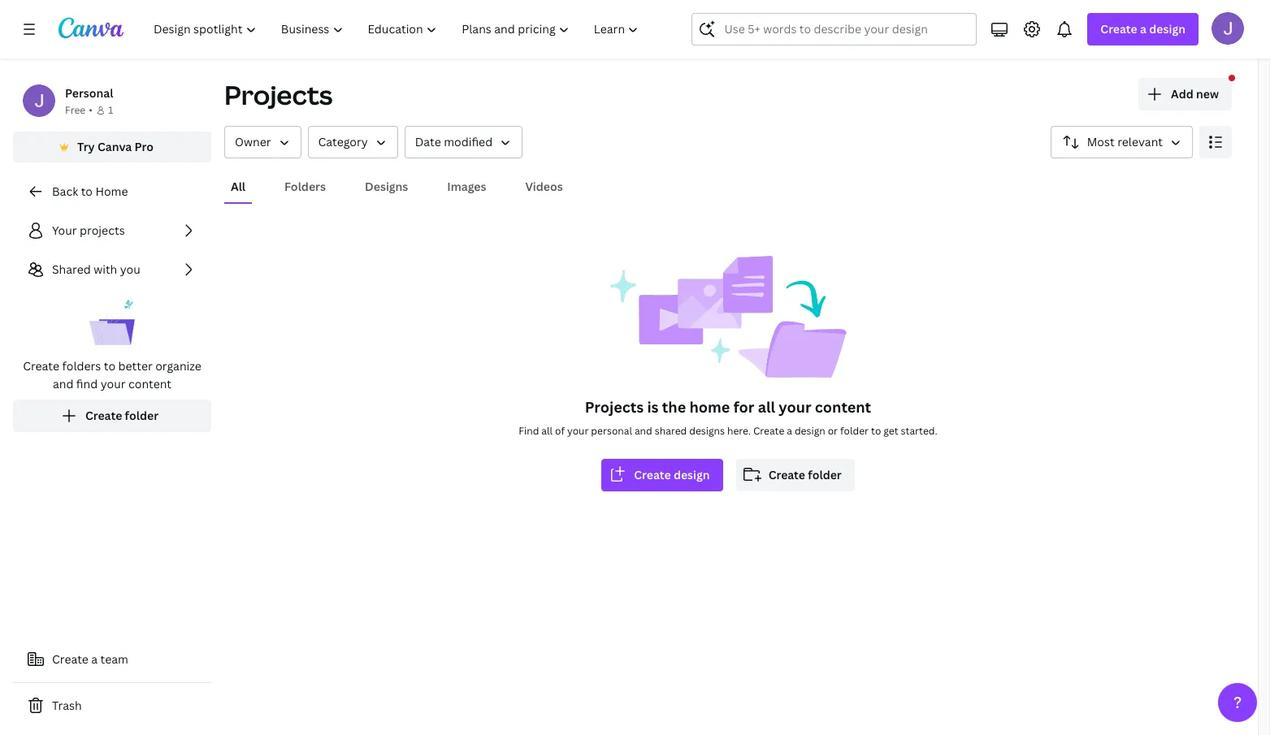 Task type: locate. For each thing, give the bounding box(es) containing it.
and left find on the bottom left of the page
[[53, 376, 73, 392]]

1 vertical spatial your
[[779, 397, 812, 417]]

0 vertical spatial projects
[[224, 77, 333, 112]]

1 vertical spatial all
[[542, 424, 553, 438]]

to inside create folders to better organize and find your content
[[104, 358, 115, 374]]

design left or
[[795, 424, 825, 438]]

back to home
[[52, 184, 128, 199]]

0 horizontal spatial content
[[128, 376, 172, 392]]

2 horizontal spatial to
[[871, 424, 881, 438]]

your
[[101, 376, 126, 392], [779, 397, 812, 417], [567, 424, 589, 438]]

projects up personal
[[585, 397, 644, 417]]

create folders to better organize and find your content
[[23, 358, 201, 392]]

a
[[1140, 21, 1147, 37], [787, 424, 792, 438], [91, 652, 98, 667]]

content down better at the left of the page
[[128, 376, 172, 392]]

shared
[[655, 424, 687, 438]]

2 vertical spatial a
[[91, 652, 98, 667]]

0 vertical spatial your
[[101, 376, 126, 392]]

folders
[[284, 179, 326, 194]]

1 horizontal spatial projects
[[585, 397, 644, 417]]

to left better at the left of the page
[[104, 358, 115, 374]]

your projects
[[52, 223, 125, 238]]

0 horizontal spatial and
[[53, 376, 73, 392]]

create inside create folders to better organize and find your content
[[23, 358, 59, 374]]

to inside projects is the home for all your content find all of your personal and shared designs here. create a design or folder to get started.
[[871, 424, 881, 438]]

None search field
[[692, 13, 977, 46]]

projects is the home for all your content find all of your personal and shared designs here. create a design or folder to get started.
[[519, 397, 938, 438]]

Owner button
[[224, 126, 301, 158]]

try canva pro
[[77, 139, 154, 154]]

1 vertical spatial folder
[[840, 424, 869, 438]]

get
[[884, 424, 898, 438]]

0 horizontal spatial to
[[81, 184, 93, 199]]

all left of on the bottom left
[[542, 424, 553, 438]]

0 vertical spatial all
[[758, 397, 775, 417]]

0 horizontal spatial a
[[91, 652, 98, 667]]

0 vertical spatial content
[[128, 376, 172, 392]]

1 vertical spatial to
[[104, 358, 115, 374]]

create a design button
[[1088, 13, 1199, 46]]

most relevant
[[1087, 134, 1163, 150]]

0 horizontal spatial your
[[101, 376, 126, 392]]

2 horizontal spatial a
[[1140, 21, 1147, 37]]

create a design
[[1101, 21, 1186, 37]]

a left or
[[787, 424, 792, 438]]

top level navigation element
[[143, 13, 653, 46]]

0 horizontal spatial create folder
[[85, 408, 159, 423]]

1 horizontal spatial to
[[104, 358, 115, 374]]

a left team
[[91, 652, 98, 667]]

a up add new dropdown button
[[1140, 21, 1147, 37]]

0 vertical spatial design
[[1149, 21, 1186, 37]]

and down is
[[635, 424, 652, 438]]

modified
[[444, 134, 493, 150]]

canva
[[97, 139, 132, 154]]

all
[[758, 397, 775, 417], [542, 424, 553, 438]]

to right back
[[81, 184, 93, 199]]

2 vertical spatial design
[[674, 467, 710, 483]]

better
[[118, 358, 153, 374]]

1
[[108, 103, 113, 117]]

here.
[[727, 424, 751, 438]]

projects for projects
[[224, 77, 333, 112]]

your right find on the bottom left of the page
[[101, 376, 126, 392]]

0 horizontal spatial design
[[674, 467, 710, 483]]

1 horizontal spatial all
[[758, 397, 775, 417]]

create
[[1101, 21, 1138, 37], [23, 358, 59, 374], [85, 408, 122, 423], [753, 424, 785, 438], [634, 467, 671, 483], [768, 467, 805, 483], [52, 652, 88, 667]]

projects up owner "button" on the left
[[224, 77, 333, 112]]

create folder button
[[13, 400, 211, 432], [736, 459, 855, 492]]

and
[[53, 376, 73, 392], [635, 424, 652, 438]]

1 horizontal spatial your
[[567, 424, 589, 438]]

1 horizontal spatial content
[[815, 397, 871, 417]]

Sort by button
[[1051, 126, 1193, 158]]

create inside projects is the home for all your content find all of your personal and shared designs here. create a design or folder to get started.
[[753, 424, 785, 438]]

a inside dropdown button
[[1140, 21, 1147, 37]]

a inside button
[[91, 652, 98, 667]]

design inside projects is the home for all your content find all of your personal and shared designs here. create a design or folder to get started.
[[795, 424, 825, 438]]

2 horizontal spatial design
[[1149, 21, 1186, 37]]

projects inside projects is the home for all your content find all of your personal and shared designs here. create a design or folder to get started.
[[585, 397, 644, 417]]

0 vertical spatial folder
[[125, 408, 159, 423]]

create folder down or
[[768, 467, 842, 483]]

try canva pro button
[[13, 132, 211, 163]]

organize
[[155, 358, 201, 374]]

0 vertical spatial to
[[81, 184, 93, 199]]

1 vertical spatial design
[[795, 424, 825, 438]]

0 vertical spatial create folder button
[[13, 400, 211, 432]]

images
[[447, 179, 486, 194]]

0 vertical spatial a
[[1140, 21, 1147, 37]]

1 vertical spatial projects
[[585, 397, 644, 417]]

2 vertical spatial your
[[567, 424, 589, 438]]

Category button
[[308, 126, 398, 158]]

date
[[415, 134, 441, 150]]

list
[[13, 215, 211, 432]]

1 horizontal spatial and
[[635, 424, 652, 438]]

folder inside projects is the home for all your content find all of your personal and shared designs here. create a design or folder to get started.
[[840, 424, 869, 438]]

create folder button down find on the bottom left of the page
[[13, 400, 211, 432]]

create folder button down or
[[736, 459, 855, 492]]

back to home link
[[13, 176, 211, 208]]

trash
[[52, 698, 82, 714]]

1 horizontal spatial design
[[795, 424, 825, 438]]

1 vertical spatial create folder button
[[736, 459, 855, 492]]

to left get
[[871, 424, 881, 438]]

0 horizontal spatial projects
[[224, 77, 333, 112]]

2 vertical spatial to
[[871, 424, 881, 438]]

folder right or
[[840, 424, 869, 438]]

folder down or
[[808, 467, 842, 483]]

design down designs
[[674, 467, 710, 483]]

shared
[[52, 262, 91, 277]]

with
[[94, 262, 117, 277]]

1 horizontal spatial create folder
[[768, 467, 842, 483]]

folder
[[125, 408, 159, 423], [840, 424, 869, 438], [808, 467, 842, 483]]

content up or
[[815, 397, 871, 417]]

1 vertical spatial content
[[815, 397, 871, 417]]

create folder
[[85, 408, 159, 423], [768, 467, 842, 483]]

1 horizontal spatial a
[[787, 424, 792, 438]]

pro
[[135, 139, 154, 154]]

folder down better at the left of the page
[[125, 408, 159, 423]]

your right of on the bottom left
[[567, 424, 589, 438]]

add new button
[[1139, 78, 1232, 111]]

projects
[[224, 77, 333, 112], [585, 397, 644, 417]]

to
[[81, 184, 93, 199], [104, 358, 115, 374], [871, 424, 881, 438]]

0 vertical spatial and
[[53, 376, 73, 392]]

create folder down create folders to better organize and find your content in the left of the page
[[85, 408, 159, 423]]

all right for
[[758, 397, 775, 417]]

1 vertical spatial a
[[787, 424, 792, 438]]

design left jacob simon image
[[1149, 21, 1186, 37]]

your right for
[[779, 397, 812, 417]]

1 horizontal spatial create folder button
[[736, 459, 855, 492]]

content
[[128, 376, 172, 392], [815, 397, 871, 417]]

design
[[1149, 21, 1186, 37], [795, 424, 825, 438], [674, 467, 710, 483]]

folders button
[[278, 171, 332, 202]]

you
[[120, 262, 140, 277]]

2 horizontal spatial your
[[779, 397, 812, 417]]

1 vertical spatial create folder
[[768, 467, 842, 483]]

1 vertical spatial and
[[635, 424, 652, 438]]



Task type: describe. For each thing, give the bounding box(es) containing it.
add
[[1171, 86, 1194, 102]]

a for design
[[1140, 21, 1147, 37]]

all button
[[224, 171, 252, 202]]

back
[[52, 184, 78, 199]]

free •
[[65, 103, 93, 117]]

videos
[[525, 179, 563, 194]]

Search search field
[[724, 14, 945, 45]]

your projects link
[[13, 215, 211, 247]]

create a team button
[[13, 644, 211, 676]]

the
[[662, 397, 686, 417]]

a for team
[[91, 652, 98, 667]]

folders
[[62, 358, 101, 374]]

and inside projects is the home for all your content find all of your personal and shared designs here. create a design or folder to get started.
[[635, 424, 652, 438]]

design inside dropdown button
[[1149, 21, 1186, 37]]

content inside create folders to better organize and find your content
[[128, 376, 172, 392]]

free
[[65, 103, 86, 117]]

category
[[318, 134, 368, 150]]

shared with you link
[[13, 254, 211, 286]]

personal
[[591, 424, 632, 438]]

of
[[555, 424, 565, 438]]

design inside button
[[674, 467, 710, 483]]

a inside projects is the home for all your content find all of your personal and shared designs here. create a design or folder to get started.
[[787, 424, 792, 438]]

add new
[[1171, 86, 1219, 102]]

your
[[52, 223, 77, 238]]

content inside projects is the home for all your content find all of your personal and shared designs here. create a design or folder to get started.
[[815, 397, 871, 417]]

started.
[[901, 424, 938, 438]]

create design
[[634, 467, 710, 483]]

team
[[100, 652, 128, 667]]

jacob simon image
[[1212, 12, 1244, 45]]

home
[[95, 184, 128, 199]]

most
[[1087, 134, 1115, 150]]

projects for projects is the home for all your content find all of your personal and shared designs here. create a design or folder to get started.
[[585, 397, 644, 417]]

videos button
[[519, 171, 569, 202]]

designs
[[689, 424, 725, 438]]

0 horizontal spatial all
[[542, 424, 553, 438]]

date modified
[[415, 134, 493, 150]]

Date modified button
[[404, 126, 523, 158]]

new
[[1196, 86, 1219, 102]]

0 horizontal spatial create folder button
[[13, 400, 211, 432]]

relevant
[[1118, 134, 1163, 150]]

home
[[690, 397, 730, 417]]

create inside dropdown button
[[1101, 21, 1138, 37]]

create design button
[[602, 459, 723, 492]]

designs button
[[358, 171, 415, 202]]

find
[[519, 424, 539, 438]]

0 vertical spatial create folder
[[85, 408, 159, 423]]

designs
[[365, 179, 408, 194]]

images button
[[441, 171, 493, 202]]

owner
[[235, 134, 271, 150]]

projects
[[80, 223, 125, 238]]

or
[[828, 424, 838, 438]]

and inside create folders to better organize and find your content
[[53, 376, 73, 392]]

2 vertical spatial folder
[[808, 467, 842, 483]]

is
[[647, 397, 659, 417]]

list containing your projects
[[13, 215, 211, 432]]

your inside create folders to better organize and find your content
[[101, 376, 126, 392]]

create a team
[[52, 652, 128, 667]]

•
[[89, 103, 93, 117]]

try
[[77, 139, 95, 154]]

shared with you
[[52, 262, 140, 277]]

all
[[231, 179, 245, 194]]

personal
[[65, 85, 113, 101]]

for
[[734, 397, 755, 417]]

trash link
[[13, 690, 211, 722]]

find
[[76, 376, 98, 392]]



Task type: vqa. For each thing, say whether or not it's contained in the screenshot.
The .
no



